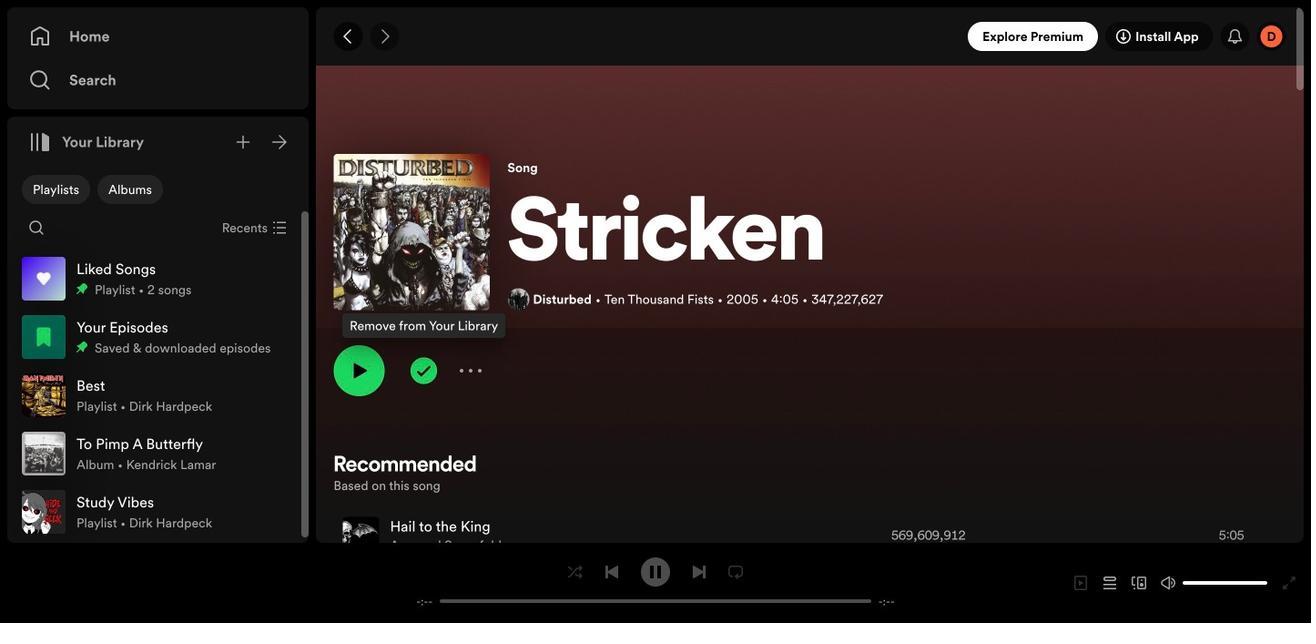 Task type: describe. For each thing, give the bounding box(es) containing it.
2 group from the top
[[15, 308, 302, 366]]

3 group from the top
[[15, 366, 302, 425]]

1 group from the top
[[15, 250, 302, 308]]

top bar and user menu element
[[316, 7, 1305, 66]]

4 group from the top
[[15, 425, 302, 483]]

player controls element
[[396, 557, 915, 609]]

Disable repeat checkbox
[[722, 557, 751, 586]]



Task type: vqa. For each thing, say whether or not it's contained in the screenshot.
Main element
yes



Task type: locate. For each thing, give the bounding box(es) containing it.
previous image
[[605, 565, 619, 579]]

stricken image
[[334, 154, 490, 310]]

search in your library image
[[29, 220, 44, 235]]

none checkbox inside the main element
[[22, 175, 90, 204]]

go forward image
[[377, 29, 392, 44]]

disable repeat image
[[729, 565, 743, 579]]

none search field inside the main element
[[22, 213, 51, 242]]

group
[[15, 250, 302, 308], [15, 308, 302, 366], [15, 366, 302, 425], [15, 425, 302, 483], [15, 483, 302, 541]]

None checkbox
[[97, 175, 163, 204]]

cell
[[343, 511, 859, 560]]

enable shuffle image
[[568, 565, 583, 579]]

None checkbox
[[22, 175, 90, 204]]

what's new image
[[1229, 29, 1243, 44]]

none checkbox inside the main element
[[97, 175, 163, 204]]

volume high image
[[1162, 576, 1176, 590]]

disturbed image
[[508, 288, 530, 310]]

main element
[[7, 7, 309, 548]]

Recents, List view field
[[207, 213, 298, 242]]

5 group from the top
[[15, 483, 302, 541]]

None search field
[[22, 213, 51, 242]]

pause image
[[649, 565, 663, 579]]

next image
[[692, 565, 707, 579]]

go back image
[[341, 29, 356, 44]]



